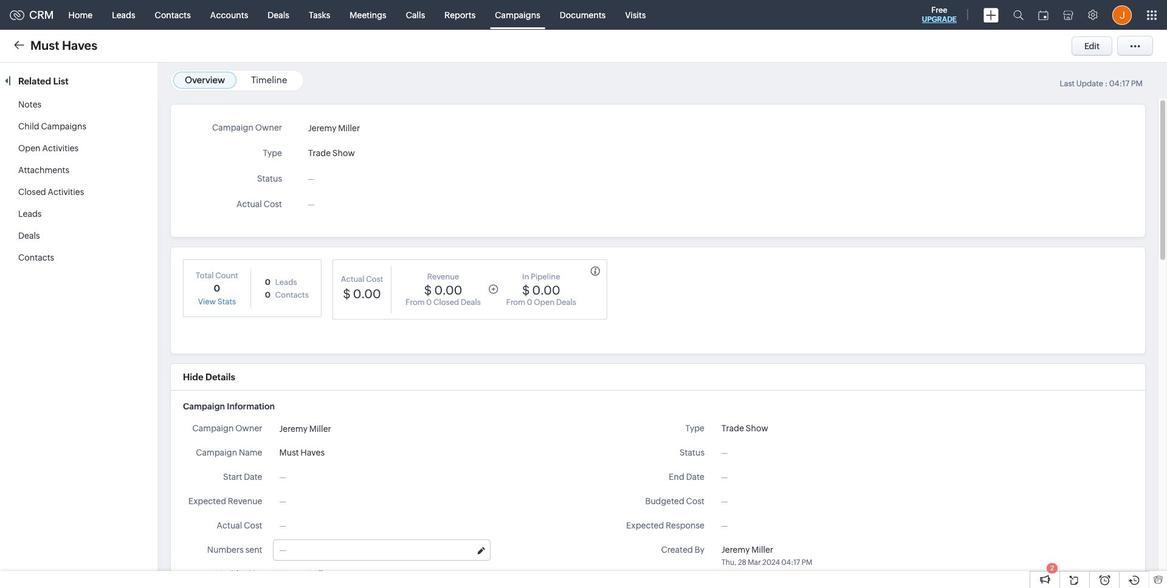 Task type: describe. For each thing, give the bounding box(es) containing it.
create menu element
[[976, 0, 1006, 29]]

profile image
[[1113, 5, 1132, 25]]

create menu image
[[984, 8, 999, 22]]

search element
[[1006, 0, 1031, 30]]

logo image
[[10, 10, 24, 20]]



Task type: locate. For each thing, give the bounding box(es) containing it.
calendar image
[[1039, 10, 1049, 20]]

search image
[[1014, 10, 1024, 20]]

profile element
[[1105, 0, 1139, 29]]



Task type: vqa. For each thing, say whether or not it's contained in the screenshot.
SEARCH element
yes



